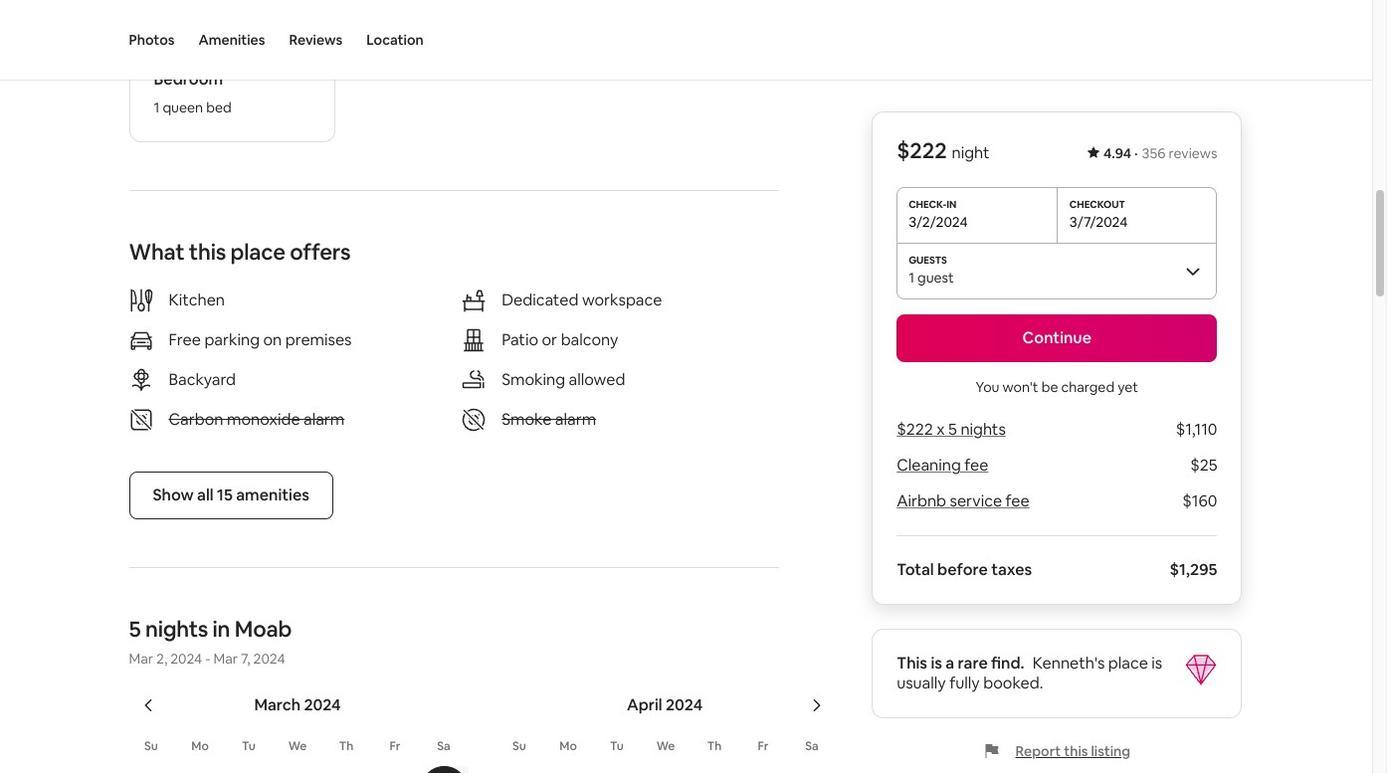 Task type: vqa. For each thing, say whether or not it's contained in the screenshot.
Kitchen
yes



Task type: locate. For each thing, give the bounding box(es) containing it.
before
[[938, 559, 988, 580]]

report
[[1016, 743, 1062, 761]]

0 horizontal spatial 5
[[129, 615, 141, 643]]

15
[[217, 485, 233, 506]]

bedroom
[[154, 69, 223, 90]]

1 inside 'popup button'
[[909, 269, 915, 287]]

1 horizontal spatial alarm
[[555, 409, 596, 430]]

0 horizontal spatial is
[[931, 653, 943, 674]]

2 is from the left
[[1152, 653, 1163, 674]]

workspace
[[582, 290, 662, 311]]

fee up service
[[965, 455, 989, 476]]

this left listing
[[1064, 743, 1089, 761]]

2024 right the 7,
[[253, 650, 285, 668]]

5 right x
[[949, 419, 958, 440]]

offers
[[290, 238, 351, 266]]

·
[[1135, 144, 1138, 162]]

charged
[[1062, 378, 1115, 396]]

airbnb service fee
[[897, 491, 1030, 512]]

premises
[[285, 330, 352, 351]]

mar right -
[[214, 650, 238, 668]]

2 th from the left
[[708, 739, 722, 755]]

1 fr from the left
[[390, 739, 401, 755]]

this up kitchen on the top left of page
[[189, 238, 226, 266]]

1 is from the left
[[931, 653, 943, 674]]

place left offers
[[230, 238, 285, 266]]

all
[[197, 485, 214, 506]]

1 vertical spatial this
[[1064, 743, 1089, 761]]

dedicated workspace
[[502, 290, 662, 311]]

0 horizontal spatial fee
[[965, 455, 989, 476]]

1 mar from the left
[[129, 650, 153, 668]]

1 horizontal spatial mo
[[560, 739, 577, 755]]

fee right service
[[1006, 491, 1030, 512]]

1 vertical spatial place
[[1109, 653, 1149, 674]]

alarm right the monoxide
[[304, 409, 345, 430]]

0 horizontal spatial mar
[[129, 650, 153, 668]]

0 horizontal spatial mo
[[191, 739, 209, 755]]

1 horizontal spatial th
[[708, 739, 722, 755]]

is
[[931, 653, 943, 674], [1152, 653, 1163, 674]]

1 vertical spatial fee
[[1006, 491, 1030, 512]]

fully
[[950, 673, 980, 694]]

4.94
[[1104, 144, 1132, 162]]

1 horizontal spatial fr
[[758, 739, 769, 755]]

amenities button
[[199, 0, 265, 80]]

1 vertical spatial $222
[[897, 419, 934, 440]]

$1,110
[[1176, 419, 1218, 440]]

we down april 2024
[[657, 739, 675, 755]]

1 horizontal spatial 1
[[909, 269, 915, 287]]

0 vertical spatial 5
[[949, 419, 958, 440]]

1 mo from the left
[[191, 739, 209, 755]]

sa
[[437, 739, 451, 755], [806, 739, 819, 755]]

1 horizontal spatial mar
[[214, 650, 238, 668]]

cleaning fee
[[897, 455, 989, 476]]

dedicated
[[502, 290, 579, 311]]

0 horizontal spatial nights
[[145, 615, 208, 643]]

0 horizontal spatial fr
[[390, 739, 401, 755]]

5
[[949, 419, 958, 440], [129, 615, 141, 643]]

5 left in
[[129, 615, 141, 643]]

1
[[154, 99, 160, 117], [909, 269, 915, 287]]

bed
[[206, 99, 232, 117]]

0 horizontal spatial 1
[[154, 99, 160, 117]]

0 horizontal spatial place
[[230, 238, 285, 266]]

3/2/2024
[[909, 213, 968, 231]]

place inside the kenneth's place is usually fully booked.
[[1109, 653, 1149, 674]]

1 horizontal spatial place
[[1109, 653, 1149, 674]]

1 horizontal spatial nights
[[961, 419, 1006, 440]]

0 horizontal spatial tu
[[242, 739, 256, 755]]

1 vertical spatial 1
[[909, 269, 915, 287]]

fr
[[390, 739, 401, 755], [758, 739, 769, 755]]

1 horizontal spatial su
[[513, 739, 527, 755]]

$222 left night
[[897, 136, 948, 164]]

0 horizontal spatial alarm
[[304, 409, 345, 430]]

this for what
[[189, 238, 226, 266]]

0 horizontal spatial we
[[288, 739, 307, 755]]

0 vertical spatial 1
[[154, 99, 160, 117]]

mar
[[129, 650, 153, 668], [214, 650, 238, 668]]

1 horizontal spatial fee
[[1006, 491, 1030, 512]]

place right "kenneth's"
[[1109, 653, 1149, 674]]

nights up "2,"
[[145, 615, 208, 643]]

smoke alarm
[[502, 409, 596, 430]]

total before taxes
[[897, 559, 1033, 580]]

2024 right the april at the bottom of page
[[666, 695, 703, 716]]

carbon
[[169, 409, 224, 430]]

we
[[288, 739, 307, 755], [657, 739, 675, 755]]

1 left 'guest'
[[909, 269, 915, 287]]

usually
[[897, 673, 946, 694]]

mar left "2,"
[[129, 650, 153, 668]]

this is a rare find.
[[897, 653, 1025, 674]]

allowed
[[569, 370, 626, 390]]

location
[[367, 31, 424, 49]]

1 inside 'bedroom 1 queen bed'
[[154, 99, 160, 117]]

cleaning
[[897, 455, 961, 476]]

1 horizontal spatial we
[[657, 739, 675, 755]]

1 tu from the left
[[242, 739, 256, 755]]

report this listing
[[1016, 743, 1131, 761]]

be
[[1042, 378, 1059, 396]]

1 guest
[[909, 269, 954, 287]]

0 horizontal spatial this
[[189, 238, 226, 266]]

0 horizontal spatial su
[[144, 739, 158, 755]]

a
[[946, 653, 955, 674]]

1 vertical spatial nights
[[145, 615, 208, 643]]

1 horizontal spatial tu
[[610, 739, 624, 755]]

continue button
[[897, 315, 1218, 362]]

2 su from the left
[[513, 739, 527, 755]]

march 2024
[[254, 695, 341, 716]]

0 vertical spatial this
[[189, 238, 226, 266]]

su
[[144, 739, 158, 755], [513, 739, 527, 755]]

0 horizontal spatial sa
[[437, 739, 451, 755]]

this
[[189, 238, 226, 266], [1064, 743, 1089, 761]]

0 vertical spatial $222
[[897, 136, 948, 164]]

we down the march 2024
[[288, 739, 307, 755]]

1 vertical spatial 5
[[129, 615, 141, 643]]

april
[[627, 695, 663, 716]]

2 sa from the left
[[806, 739, 819, 755]]

2 $222 from the top
[[897, 419, 934, 440]]

1 horizontal spatial is
[[1152, 653, 1163, 674]]

0 vertical spatial nights
[[961, 419, 1006, 440]]

is right "kenneth's"
[[1152, 653, 1163, 674]]

$222 left x
[[897, 419, 934, 440]]

1 $222 from the top
[[897, 136, 948, 164]]

alarm down smoking allowed
[[555, 409, 596, 430]]

photos
[[129, 31, 175, 49]]

2024
[[170, 650, 202, 668], [253, 650, 285, 668], [304, 695, 341, 716], [666, 695, 703, 716]]

1 sa from the left
[[437, 739, 451, 755]]

$25
[[1191, 455, 1218, 476]]

amenities
[[199, 31, 265, 49]]

1 left queen
[[154, 99, 160, 117]]

mo
[[191, 739, 209, 755], [560, 739, 577, 755]]

listing
[[1092, 743, 1131, 761]]

th
[[339, 739, 354, 755], [708, 739, 722, 755]]

is left the a
[[931, 653, 943, 674]]

$222 for $222 night
[[897, 136, 948, 164]]

rare
[[958, 653, 988, 674]]

airbnb
[[897, 491, 947, 512]]

1 horizontal spatial this
[[1064, 743, 1089, 761]]

$222
[[897, 136, 948, 164], [897, 419, 934, 440]]

airbnb service fee button
[[897, 491, 1030, 512]]

guest
[[918, 269, 954, 287]]

kenneth's
[[1033, 653, 1105, 674]]

what
[[129, 238, 185, 266]]

tu
[[242, 739, 256, 755], [610, 739, 624, 755]]

1 horizontal spatial sa
[[806, 739, 819, 755]]

0 vertical spatial place
[[230, 238, 285, 266]]

yet
[[1118, 378, 1139, 396]]

nights right x
[[961, 419, 1006, 440]]

0 horizontal spatial th
[[339, 739, 354, 755]]

nights
[[961, 419, 1006, 440], [145, 615, 208, 643]]



Task type: describe. For each thing, give the bounding box(es) containing it.
show all 15 amenities
[[153, 485, 310, 506]]

2 tu from the left
[[610, 739, 624, 755]]

total
[[897, 559, 934, 580]]

calendar application
[[105, 674, 1388, 774]]

this for report
[[1064, 743, 1089, 761]]

2 alarm from the left
[[555, 409, 596, 430]]

patio or balcony
[[502, 330, 619, 351]]

smoking allowed
[[502, 370, 626, 390]]

2 we from the left
[[657, 739, 675, 755]]

1 horizontal spatial 5
[[949, 419, 958, 440]]

$222 x 5 nights button
[[897, 419, 1006, 440]]

moab
[[235, 615, 292, 643]]

kitchen
[[169, 290, 225, 311]]

march
[[254, 695, 301, 716]]

2 fr from the left
[[758, 739, 769, 755]]

in
[[213, 615, 230, 643]]

april 2024
[[627, 695, 703, 716]]

1 su from the left
[[144, 739, 158, 755]]

5 nights in moab mar 2, 2024 - mar 7, 2024
[[129, 615, 292, 668]]

backyard
[[169, 370, 236, 390]]

location button
[[367, 0, 424, 80]]

this
[[897, 653, 928, 674]]

find.
[[992, 653, 1025, 674]]

continue
[[1023, 328, 1092, 348]]

you won't be charged yet
[[976, 378, 1139, 396]]

service
[[950, 491, 1003, 512]]

1 alarm from the left
[[304, 409, 345, 430]]

$1,295
[[1170, 559, 1218, 580]]

0 vertical spatial fee
[[965, 455, 989, 476]]

report this listing button
[[984, 743, 1131, 761]]

-
[[205, 650, 211, 668]]

1 guest button
[[897, 243, 1218, 299]]

reviews
[[289, 31, 343, 49]]

on
[[263, 330, 282, 351]]

2 mo from the left
[[560, 739, 577, 755]]

356
[[1142, 144, 1166, 162]]

won't
[[1003, 378, 1039, 396]]

x
[[937, 419, 945, 440]]

balcony
[[561, 330, 619, 351]]

$222 for $222 x 5 nights
[[897, 419, 934, 440]]

kenneth's place is usually fully booked.
[[897, 653, 1163, 694]]

$160
[[1183, 491, 1218, 512]]

nights inside 5 nights in moab mar 2, 2024 - mar 7, 2024
[[145, 615, 208, 643]]

amenities
[[236, 485, 310, 506]]

reviews button
[[289, 0, 343, 80]]

patio
[[502, 330, 539, 351]]

7,
[[241, 650, 250, 668]]

3/7/2024
[[1070, 213, 1128, 231]]

1 th from the left
[[339, 739, 354, 755]]

2,
[[156, 650, 167, 668]]

booked.
[[984, 673, 1044, 694]]

4.94 · 356 reviews
[[1104, 144, 1218, 162]]

cleaning fee button
[[897, 455, 989, 476]]

$222 night
[[897, 136, 990, 164]]

taxes
[[992, 559, 1033, 580]]

2 mar from the left
[[214, 650, 238, 668]]

night
[[952, 142, 990, 163]]

2024 left -
[[170, 650, 202, 668]]

$222 x 5 nights
[[897, 419, 1006, 440]]

queen
[[163, 99, 203, 117]]

reviews
[[1169, 144, 1218, 162]]

show all 15 amenities button
[[129, 472, 333, 520]]

1 we from the left
[[288, 739, 307, 755]]

is inside the kenneth's place is usually fully booked.
[[1152, 653, 1163, 674]]

what this place offers
[[129, 238, 351, 266]]

you
[[976, 378, 1000, 396]]

bedroom 1 queen bed
[[154, 69, 232, 117]]

carbon monoxide alarm
[[169, 409, 345, 430]]

parking
[[204, 330, 260, 351]]

free
[[169, 330, 201, 351]]

show
[[153, 485, 194, 506]]

or
[[542, 330, 558, 351]]

smoke
[[502, 409, 552, 430]]

5 inside 5 nights in moab mar 2, 2024 - mar 7, 2024
[[129, 615, 141, 643]]

2024 right march
[[304, 695, 341, 716]]

monoxide
[[227, 409, 300, 430]]

smoking
[[502, 370, 565, 390]]

free parking on premises
[[169, 330, 352, 351]]



